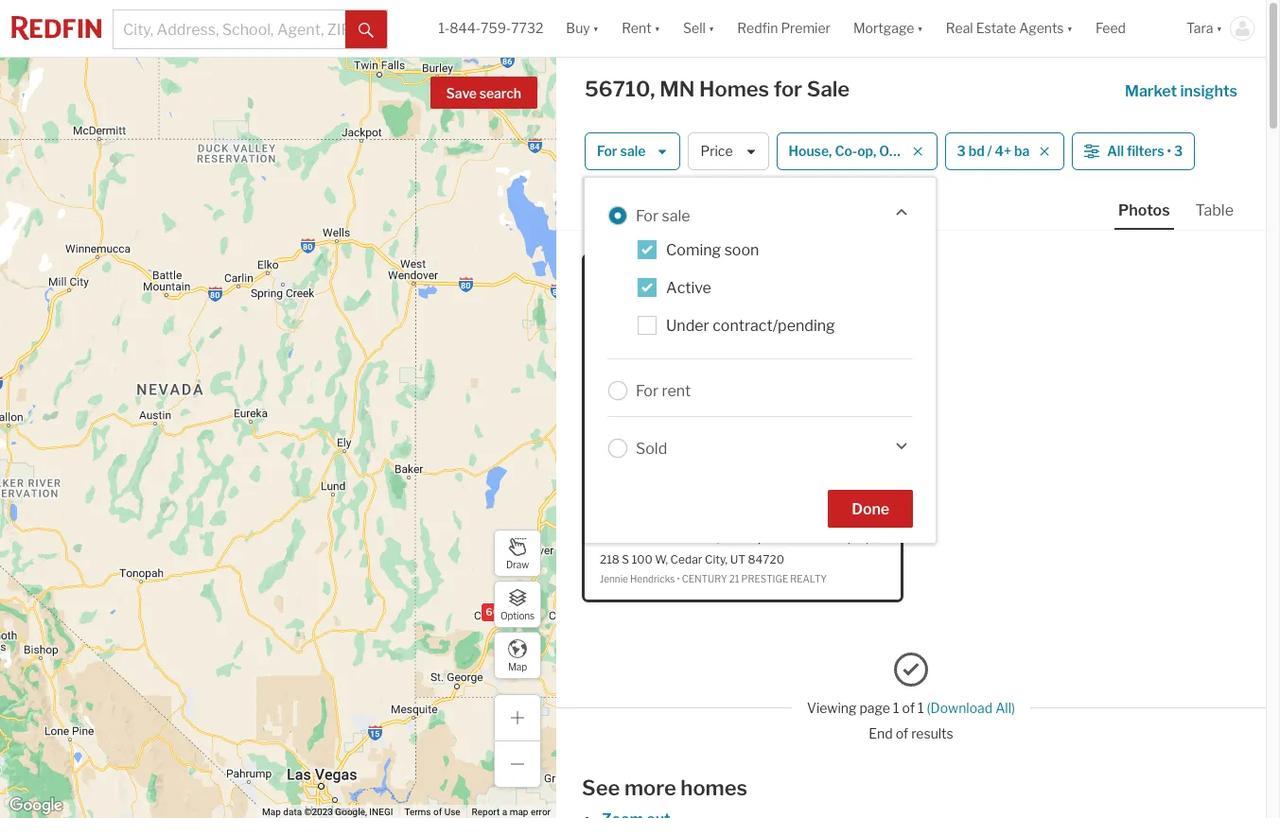 Task type: locate. For each thing, give the bounding box(es) containing it.
of left the use
[[433, 807, 442, 817]]

3 bd / 4+ ba
[[957, 143, 1030, 159]]

sale up the coming
[[662, 207, 690, 225]]

remove 3 bd / 4+ ba image
[[1039, 146, 1050, 157]]

2 ▾ from the left
[[654, 20, 660, 36]]

1 vertical spatial •
[[639, 198, 643, 214]]

photos button
[[1114, 201, 1192, 230]]

baths
[[663, 529, 698, 545]]

/
[[987, 143, 992, 159]]

0.30
[[784, 529, 814, 545]]

sale
[[620, 143, 646, 159], [662, 207, 690, 225]]

map button
[[494, 632, 541, 679]]

mortgage
[[853, 20, 914, 36]]

100
[[632, 553, 653, 567]]

(download all) link
[[927, 700, 1015, 716]]

for sale
[[597, 143, 646, 159], [636, 207, 690, 225]]

▾
[[593, 20, 599, 36], [654, 20, 660, 36], [708, 20, 715, 36], [917, 20, 923, 36], [1067, 20, 1073, 36], [1216, 20, 1222, 36]]

56710,
[[585, 77, 655, 101]]

all)
[[995, 700, 1015, 716]]

▾ right mortgage
[[917, 20, 923, 36]]

1 vertical spatial map
[[262, 807, 281, 817]]

▾ right rent
[[654, 20, 660, 36]]

1 right the page
[[893, 700, 899, 716]]

2 vertical spatial of
[[433, 807, 442, 817]]

report a map error link
[[472, 807, 551, 817]]

for inside button
[[597, 143, 617, 159]]

market insights link
[[1125, 61, 1237, 103]]

for up 'home'
[[597, 143, 617, 159]]

City, Address, School, Agent, ZIP search field
[[114, 10, 345, 48]]

0 vertical spatial sale
[[620, 143, 646, 159]]

• right "filters"
[[1167, 143, 1171, 159]]

0 horizontal spatial map
[[262, 807, 281, 817]]

▾ right buy
[[593, 20, 599, 36]]

contract/pending
[[713, 317, 835, 335]]

0 vertical spatial map
[[508, 661, 527, 672]]

for sale up 'home'
[[597, 143, 646, 159]]

homes
[[681, 776, 747, 800]]

realty
[[790, 574, 827, 585]]

sell ▾ button
[[672, 0, 726, 57]]

table
[[1195, 202, 1234, 219]]

1 vertical spatial sale
[[662, 207, 690, 225]]

all filters • 3 button
[[1072, 132, 1195, 170]]

options
[[500, 610, 535, 621]]

redfin
[[737, 20, 778, 36]]

▾ right tara
[[1216, 20, 1222, 36]]

1
[[893, 700, 899, 716], [918, 700, 924, 716]]

4 ▾ from the left
[[917, 20, 923, 36]]

map inside button
[[508, 661, 527, 672]]

prestige
[[741, 574, 788, 585]]

1 horizontal spatial map
[[508, 661, 527, 672]]

for left rent
[[636, 382, 659, 400]]

map down options on the bottom left of page
[[508, 661, 527, 672]]

0 vertical spatial •
[[1167, 143, 1171, 159]]

2 horizontal spatial •
[[1167, 143, 1171, 159]]

sq
[[746, 529, 761, 545]]

dialog containing for sale
[[585, 178, 936, 543]]

0 vertical spatial for sale
[[597, 143, 646, 159]]

op,
[[857, 143, 876, 159]]

for left the :
[[636, 207, 659, 225]]

map region
[[0, 14, 791, 818]]

homes
[[699, 77, 769, 101]]

0 horizontal spatial 3
[[600, 529, 608, 545]]

dialog
[[585, 178, 936, 543]]

real
[[946, 20, 973, 36]]

agents
[[1019, 20, 1064, 36]]

save search
[[446, 85, 521, 101]]

3 left bd
[[957, 143, 966, 159]]

3 ▾ from the left
[[708, 20, 715, 36]]

1 horizontal spatial 3
[[957, 143, 966, 159]]

draw button
[[494, 530, 541, 577]]

for
[[597, 143, 617, 159], [636, 207, 659, 225], [636, 382, 659, 400]]

1 horizontal spatial 1
[[918, 700, 924, 716]]

options button
[[494, 581, 541, 628]]

for sale inside button
[[597, 143, 646, 159]]

use
[[444, 807, 460, 817]]

3 left beds
[[600, 529, 608, 545]]

▾ right the agents
[[1067, 20, 1073, 36]]

▾ for tara ▾
[[1216, 20, 1222, 36]]

for sale button
[[585, 132, 681, 170]]

• left sort
[[639, 198, 643, 214]]

more
[[624, 776, 676, 800]]

0 horizontal spatial •
[[639, 198, 643, 214]]

sale inside button
[[620, 143, 646, 159]]

▾ right the sell on the top of page
[[708, 20, 715, 36]]

0 horizontal spatial 1
[[893, 700, 899, 716]]

house, co-op, other button
[[776, 132, 937, 170]]

sell ▾
[[683, 20, 715, 36]]

buy
[[566, 20, 590, 36]]

1-
[[438, 20, 450, 36]]

1 horizontal spatial •
[[677, 574, 680, 585]]

report a map error
[[472, 807, 551, 817]]

7732
[[511, 20, 543, 36]]

:
[[680, 197, 684, 213]]

1 vertical spatial for sale
[[636, 207, 690, 225]]

0 horizontal spatial sale
[[620, 143, 646, 159]]

bd
[[968, 143, 985, 159]]

1 ▾ from the left
[[593, 20, 599, 36]]

photo of 218 s 100 w, cedar city, ut 84720 image
[[585, 256, 901, 482]]

recommended
[[686, 197, 782, 213]]

•
[[1167, 143, 1171, 159], [639, 198, 643, 214], [677, 574, 680, 585]]

6 ▾ from the left
[[1216, 20, 1222, 36]]

3 right "filters"
[[1174, 143, 1183, 159]]

ba
[[1014, 143, 1030, 159]]

sale up 'home'
[[620, 143, 646, 159]]

5 ▾ from the left
[[1067, 20, 1073, 36]]

1 horizontal spatial sale
[[662, 207, 690, 225]]

2 vertical spatial •
[[677, 574, 680, 585]]

1 vertical spatial of
[[896, 725, 908, 741]]

sort
[[653, 197, 680, 213]]

under
[[666, 317, 709, 335]]

1-844-759-7732 link
[[438, 20, 543, 36]]

map left data
[[262, 807, 281, 817]]

1 up end of results
[[918, 700, 924, 716]]

jennie
[[600, 574, 628, 585]]

2 1 from the left
[[918, 700, 924, 716]]

inegi
[[369, 807, 393, 817]]

4 baths
[[652, 529, 698, 545]]

• down cedar
[[677, 574, 680, 585]]

1 1 from the left
[[893, 700, 899, 716]]

of for use
[[433, 807, 442, 817]]

done button
[[828, 490, 913, 528]]

see
[[582, 776, 620, 800]]

feed button
[[1084, 0, 1175, 57]]

for
[[774, 77, 802, 101]]

of up end of results
[[902, 700, 915, 716]]

a
[[502, 807, 507, 817]]

home • sort : recommended
[[594, 197, 782, 214]]

ft
[[764, 529, 774, 545]]

0 vertical spatial for
[[597, 143, 617, 159]]

of right end
[[896, 725, 908, 741]]

for sale up the coming
[[636, 207, 690, 225]]



Task type: describe. For each thing, give the bounding box(es) containing it.
0.30 acre (lot)
[[784, 529, 870, 545]]

▾ for rent ▾
[[654, 20, 660, 36]]

google,
[[335, 807, 367, 817]]

premier
[[781, 20, 831, 36]]

market insights
[[1125, 82, 1237, 100]]

rent
[[662, 382, 691, 400]]

city,
[[705, 553, 728, 567]]

report
[[472, 807, 500, 817]]

0 vertical spatial of
[[902, 700, 915, 716]]

mn
[[660, 77, 695, 101]]

sell ▾ button
[[683, 0, 715, 57]]

home
[[594, 197, 630, 213]]

table button
[[1192, 201, 1237, 228]]

buy ▾ button
[[566, 0, 599, 57]]

rent ▾ button
[[610, 0, 672, 57]]

21
[[729, 574, 739, 585]]

rent ▾
[[622, 20, 660, 36]]

viewing page 1 of 1 (download all)
[[807, 700, 1015, 716]]

3 for 3 beds
[[600, 529, 608, 545]]

terms
[[404, 807, 431, 817]]

▾ for mortgage ▾
[[917, 20, 923, 36]]

rent ▾ button
[[622, 0, 660, 57]]

coming
[[666, 241, 721, 259]]

map for map
[[508, 661, 527, 672]]

buy ▾
[[566, 20, 599, 36]]

mortgage ▾
[[853, 20, 923, 36]]

• inside button
[[1167, 143, 1171, 159]]

coming soon
[[666, 241, 759, 259]]

save
[[446, 85, 477, 101]]

▾ for sell ▾
[[708, 20, 715, 36]]

tara
[[1186, 20, 1213, 36]]

cedar
[[670, 553, 702, 567]]

all filters • 3
[[1107, 143, 1183, 159]]

estate
[[976, 20, 1016, 36]]

1-844-759-7732
[[438, 20, 543, 36]]

favorite button image
[[861, 497, 886, 521]]

co-
[[835, 143, 857, 159]]

terms of use
[[404, 807, 460, 817]]

buy ▾ button
[[555, 0, 610, 57]]

error
[[531, 807, 551, 817]]

2 horizontal spatial 3
[[1174, 143, 1183, 159]]

w,
[[655, 553, 668, 567]]

draw
[[506, 559, 529, 570]]

page
[[859, 700, 890, 716]]

(download
[[927, 700, 993, 716]]

sell
[[683, 20, 706, 36]]

house,
[[789, 143, 832, 159]]

price
[[701, 143, 733, 159]]

3 beds
[[600, 529, 641, 545]]

for rent
[[636, 382, 691, 400]]

• inside 218 s 100 w, cedar city, ut 84720 jennie hendricks • century 21 prestige realty
[[677, 574, 680, 585]]

(lot)
[[846, 529, 870, 545]]

redfin premier
[[737, 20, 831, 36]]

price button
[[688, 132, 769, 170]]

favorite button checkbox
[[861, 497, 886, 521]]

beds
[[611, 529, 641, 545]]

data
[[283, 807, 302, 817]]

s
[[622, 553, 629, 567]]

4+
[[995, 143, 1011, 159]]

844-
[[450, 20, 481, 36]]

of for results
[[896, 725, 908, 741]]

viewing
[[807, 700, 857, 716]]

google image
[[5, 794, 67, 818]]

end
[[869, 725, 893, 741]]

under contract/pending
[[666, 317, 835, 335]]

sold
[[636, 439, 667, 457]]

house, co-op, other
[[789, 143, 916, 159]]

recommended button
[[684, 196, 797, 214]]

▾ inside "link"
[[1067, 20, 1073, 36]]

end of results
[[869, 725, 953, 741]]

mortgage ▾ button
[[853, 0, 923, 57]]

map for map data ©2023 google, inegi
[[262, 807, 281, 817]]

4
[[652, 529, 661, 545]]

2 vertical spatial for
[[636, 382, 659, 400]]

3,431
[[709, 529, 743, 545]]

real estate agents ▾ link
[[946, 0, 1073, 57]]

active
[[666, 279, 711, 297]]

for sale inside dialog
[[636, 207, 690, 225]]

218
[[600, 553, 619, 567]]

▾ for buy ▾
[[593, 20, 599, 36]]

real estate agents ▾ button
[[935, 0, 1084, 57]]

• inside home • sort : recommended
[[639, 198, 643, 214]]

©2023
[[304, 807, 333, 817]]

mortgage ▾ button
[[842, 0, 935, 57]]

sale
[[807, 77, 850, 101]]

search
[[479, 85, 521, 101]]

remove house, co-op, other image
[[912, 146, 923, 157]]

filters
[[1127, 143, 1164, 159]]

ut
[[730, 553, 745, 567]]

submit search image
[[358, 22, 373, 38]]

save search button
[[430, 77, 537, 109]]

rent
[[622, 20, 651, 36]]

market
[[1125, 82, 1177, 100]]

1 vertical spatial for
[[636, 207, 659, 225]]

real estate agents ▾
[[946, 20, 1073, 36]]

terms of use link
[[404, 807, 460, 817]]

218 s 100 w, cedar city, ut 84720 jennie hendricks • century 21 prestige realty
[[600, 553, 827, 585]]

century
[[682, 574, 727, 585]]

acre
[[816, 529, 843, 545]]

3 for 3 bd / 4+ ba
[[957, 143, 966, 159]]

all
[[1107, 143, 1124, 159]]



Task type: vqa. For each thing, say whether or not it's contained in the screenshot.
the Save your search and get updated when new homes come on the market. to the top
no



